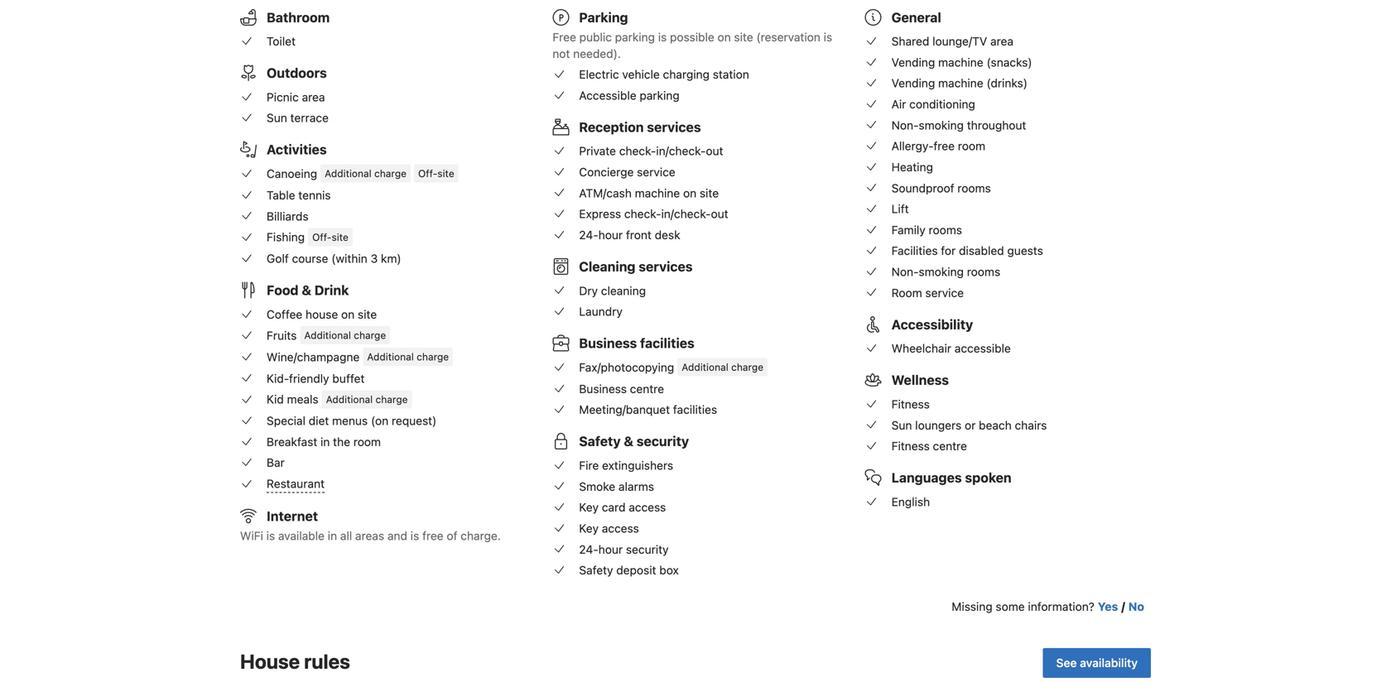 Task type: vqa. For each thing, say whether or not it's contained in the screenshot.
right room
yes



Task type: describe. For each thing, give the bounding box(es) containing it.
wheelchair
[[892, 342, 952, 356]]

key access
[[579, 522, 639, 536]]

(reservation
[[757, 30, 821, 44]]

rules
[[304, 650, 350, 674]]

/
[[1122, 600, 1126, 614]]

bathroom
[[267, 9, 330, 25]]

alarms
[[619, 480, 654, 494]]

charge for fax/photocopying
[[732, 362, 764, 373]]

hour for safety
[[599, 543, 623, 557]]

smoking for throughout
[[919, 118, 964, 132]]

outdoors
[[267, 65, 327, 81]]

smoking for rooms
[[919, 265, 964, 279]]

check- for express
[[625, 207, 661, 221]]

wellness
[[892, 373, 949, 388]]

services for cleaning services
[[639, 259, 693, 275]]

beach
[[979, 419, 1012, 432]]

1 vertical spatial in
[[328, 530, 337, 543]]

restaurant
[[267, 477, 325, 491]]

toilet
[[267, 34, 296, 48]]

in/check- for express check-in/check-out
[[661, 207, 711, 221]]

fitness for fitness centre
[[892, 440, 930, 453]]

extinguishers
[[602, 459, 674, 473]]

accessible
[[955, 342, 1011, 356]]

24- for reception
[[579, 228, 599, 242]]

charge.
[[461, 530, 501, 543]]

safety for safety & security
[[579, 434, 621, 450]]

languages spoken
[[892, 470, 1012, 486]]

is left possible
[[658, 30, 667, 44]]

1 vertical spatial area
[[302, 90, 325, 104]]

non-smoking throughout
[[892, 118, 1027, 132]]

special diet menus (on request)
[[267, 414, 437, 428]]

site inside fishing off-site
[[332, 231, 349, 243]]

reception services
[[579, 119, 701, 135]]

laundry
[[579, 305, 623, 319]]

kid meals additional charge
[[267, 393, 408, 406]]

business for business facilities
[[579, 336, 637, 351]]

picnic
[[267, 90, 299, 104]]

breakfast
[[267, 435, 317, 449]]

security for 24-hour security
[[626, 543, 669, 557]]

or
[[965, 419, 976, 432]]

house
[[240, 650, 300, 674]]

charge for fruits
[[354, 330, 386, 341]]

free
[[553, 30, 576, 44]]

on for atm/cash machine on site
[[683, 186, 697, 200]]

accessible
[[579, 89, 637, 102]]

services for reception services
[[647, 119, 701, 135]]

centre for business centre
[[630, 382, 664, 396]]

0 vertical spatial machine
[[939, 55, 984, 69]]

yes button
[[1098, 599, 1119, 616]]

& for food
[[302, 283, 311, 298]]

meals
[[287, 393, 319, 406]]

security for safety & security
[[637, 434, 689, 450]]

machine for reception services
[[635, 186, 680, 200]]

fire
[[579, 459, 599, 473]]

vending machine (drinks)
[[892, 76, 1028, 90]]

key card access
[[579, 501, 666, 515]]

& for safety
[[624, 434, 634, 450]]

cleaning services
[[579, 259, 693, 275]]

course
[[292, 252, 328, 266]]

rooms for soundproof rooms
[[958, 181, 991, 195]]

see availability button
[[1043, 649, 1151, 679]]

on for coffee house on site
[[341, 308, 355, 321]]

canoeing
[[267, 167, 317, 181]]

shared
[[892, 34, 930, 48]]

charge inside kid meals additional charge
[[376, 394, 408, 405]]

needed).
[[573, 47, 621, 60]]

lounge/tv
[[933, 34, 988, 48]]

desk
[[655, 228, 681, 242]]

missing
[[952, 600, 993, 614]]

free public parking is possible on site (reservation is not needed).
[[553, 30, 833, 60]]

the
[[333, 435, 350, 449]]

coffee house on site
[[267, 308, 377, 321]]

site inside free public parking is possible on site (reservation is not needed).
[[734, 30, 754, 44]]

coffee
[[267, 308, 303, 321]]

rooms for family rooms
[[929, 223, 963, 237]]

off- inside fishing off-site
[[312, 231, 332, 243]]

business centre
[[579, 382, 664, 396]]

non- for non-smoking rooms
[[892, 265, 919, 279]]

breakfast in the room
[[267, 435, 381, 449]]

service for concierge service
[[637, 165, 676, 179]]

concierge
[[579, 165, 634, 179]]

(drinks)
[[987, 76, 1028, 90]]

centre for fitness centre
[[933, 440, 967, 453]]

1 horizontal spatial off-
[[418, 168, 438, 180]]

key for key access
[[579, 522, 599, 536]]

availability
[[1080, 657, 1138, 670]]

1 vertical spatial parking
[[640, 89, 680, 102]]

electric vehicle charging station
[[579, 68, 749, 81]]

activities
[[267, 142, 327, 158]]

additional inside kid meals additional charge
[[326, 394, 373, 405]]

missing some information? yes / no
[[952, 600, 1145, 614]]

is right and
[[411, 530, 419, 543]]

deposit
[[617, 564, 657, 577]]

allergy-
[[892, 139, 934, 153]]

out for express check-in/check-out
[[711, 207, 729, 221]]

menus
[[332, 414, 368, 428]]

safety & security
[[579, 434, 689, 450]]

vehicle
[[622, 68, 660, 81]]

no button
[[1129, 599, 1145, 616]]

1 vertical spatial access
[[602, 522, 639, 536]]

station
[[713, 68, 749, 81]]

vending for vending machine (drinks)
[[892, 76, 935, 90]]

box
[[660, 564, 679, 577]]

table tennis
[[267, 188, 331, 202]]

no
[[1129, 600, 1145, 614]]

information?
[[1028, 600, 1095, 614]]

facilities
[[892, 244, 938, 258]]

2 vertical spatial rooms
[[967, 265, 1001, 279]]

of
[[447, 530, 458, 543]]

billiards
[[267, 209, 309, 223]]

0 vertical spatial room
[[958, 139, 986, 153]]

24-hour security
[[579, 543, 669, 557]]

lift
[[892, 202, 909, 216]]

1 vertical spatial free
[[422, 530, 444, 543]]

heating
[[892, 160, 934, 174]]

out for private check-in/check-out
[[706, 144, 724, 158]]

spoken
[[965, 470, 1012, 486]]

safety for safety deposit box
[[579, 564, 613, 577]]

parking inside free public parking is possible on site (reservation is not needed).
[[615, 30, 655, 44]]

card
[[602, 501, 626, 515]]

diet
[[309, 414, 329, 428]]

1 vertical spatial room
[[354, 435, 381, 449]]



Task type: locate. For each thing, give the bounding box(es) containing it.
vending down shared
[[892, 55, 935, 69]]

check- up front
[[625, 207, 661, 221]]

areas
[[355, 530, 384, 543]]

canoeing additional charge
[[267, 167, 407, 181]]

in left all
[[328, 530, 337, 543]]

2 business from the top
[[579, 382, 627, 396]]

1 24- from the top
[[579, 228, 599, 242]]

0 vertical spatial in/check-
[[656, 144, 706, 158]]

room down non-smoking throughout
[[958, 139, 986, 153]]

1 horizontal spatial room
[[958, 139, 986, 153]]

(snacks)
[[987, 55, 1033, 69]]

1 vertical spatial facilities
[[673, 403, 717, 417]]

safety
[[579, 434, 621, 450], [579, 564, 613, 577]]

1 vertical spatial rooms
[[929, 223, 963, 237]]

0 vertical spatial on
[[718, 30, 731, 44]]

2 hour from the top
[[599, 543, 623, 557]]

0 horizontal spatial area
[[302, 90, 325, 104]]

concierge service
[[579, 165, 676, 179]]

additional inside wine/champagne additional charge
[[367, 351, 414, 363]]

fitness down wellness
[[892, 398, 930, 411]]

0 horizontal spatial centre
[[630, 382, 664, 396]]

0 vertical spatial non-
[[892, 118, 919, 132]]

non- for non-smoking throughout
[[892, 118, 919, 132]]

area
[[991, 34, 1014, 48], [302, 90, 325, 104]]

charge inside canoeing additional charge
[[374, 168, 407, 180]]

special
[[267, 414, 306, 428]]

0 vertical spatial free
[[934, 139, 955, 153]]

additional down house on the left of page
[[304, 330, 351, 341]]

business for business centre
[[579, 382, 627, 396]]

house
[[306, 308, 338, 321]]

0 horizontal spatial room
[[354, 435, 381, 449]]

machine for general
[[939, 76, 984, 90]]

additional for fruits
[[304, 330, 351, 341]]

0 vertical spatial vending
[[892, 55, 935, 69]]

3
[[371, 252, 378, 266]]

0 vertical spatial parking
[[615, 30, 655, 44]]

0 vertical spatial safety
[[579, 434, 621, 450]]

fax/photocopying additional charge
[[579, 361, 764, 374]]

in left the
[[321, 435, 330, 449]]

fruits
[[267, 329, 297, 342]]

non-smoking rooms
[[892, 265, 1001, 279]]

1 vertical spatial safety
[[579, 564, 613, 577]]

1 key from the top
[[579, 501, 599, 515]]

non-
[[892, 118, 919, 132], [892, 265, 919, 279]]

24- down the 'express'
[[579, 228, 599, 242]]

0 vertical spatial key
[[579, 501, 599, 515]]

hour for reception
[[599, 228, 623, 242]]

1 vending from the top
[[892, 55, 935, 69]]

out down atm/cash machine on site
[[711, 207, 729, 221]]

sun down picnic
[[267, 111, 287, 125]]

1 vertical spatial services
[[639, 259, 693, 275]]

1 vertical spatial &
[[624, 434, 634, 450]]

2 horizontal spatial on
[[718, 30, 731, 44]]

services up the private check-in/check-out
[[647, 119, 701, 135]]

1 vertical spatial business
[[579, 382, 627, 396]]

1 vertical spatial key
[[579, 522, 599, 536]]

1 non- from the top
[[892, 118, 919, 132]]

food & drink
[[267, 283, 349, 298]]

0 vertical spatial service
[[637, 165, 676, 179]]

business up fax/photocopying at the bottom left
[[579, 336, 637, 351]]

0 vertical spatial sun
[[267, 111, 287, 125]]

private check-in/check-out
[[579, 144, 724, 158]]

1 vertical spatial on
[[683, 186, 697, 200]]

24- for safety
[[579, 543, 599, 557]]

0 vertical spatial 24-
[[579, 228, 599, 242]]

1 vertical spatial centre
[[933, 440, 967, 453]]

smoke
[[579, 480, 616, 494]]

1 smoking from the top
[[919, 118, 964, 132]]

parking down electric vehicle charging station
[[640, 89, 680, 102]]

1 horizontal spatial sun
[[892, 419, 912, 432]]

smoking down "conditioning"
[[919, 118, 964, 132]]

rooms
[[958, 181, 991, 195], [929, 223, 963, 237], [967, 265, 1001, 279]]

1 vertical spatial machine
[[939, 76, 984, 90]]

house rules
[[240, 650, 350, 674]]

check- up concierge service
[[619, 144, 656, 158]]

2 non- from the top
[[892, 265, 919, 279]]

0 vertical spatial security
[[637, 434, 689, 450]]

shared lounge/tv area
[[892, 34, 1014, 48]]

food
[[267, 283, 299, 298]]

access down alarms
[[629, 501, 666, 515]]

public
[[580, 30, 612, 44]]

0 horizontal spatial on
[[341, 308, 355, 321]]

on up express check-in/check-out
[[683, 186, 697, 200]]

0 vertical spatial business
[[579, 336, 637, 351]]

see
[[1057, 657, 1077, 670]]

room down (on
[[354, 435, 381, 449]]

safety down 24-hour security in the bottom of the page
[[579, 564, 613, 577]]

1 vertical spatial in/check-
[[661, 207, 711, 221]]

additional up tennis
[[325, 168, 372, 180]]

1 horizontal spatial on
[[683, 186, 697, 200]]

possible
[[670, 30, 715, 44]]

in/check- up desk
[[661, 207, 711, 221]]

in
[[321, 435, 330, 449], [328, 530, 337, 543]]

cleaning
[[601, 284, 646, 298]]

business up meeting/banquet
[[579, 382, 627, 396]]

1 vertical spatial smoking
[[919, 265, 964, 279]]

rooms down disabled
[[967, 265, 1001, 279]]

service for room service
[[926, 286, 964, 300]]

1 vertical spatial vending
[[892, 76, 935, 90]]

0 vertical spatial in
[[321, 435, 330, 449]]

is
[[658, 30, 667, 44], [824, 30, 833, 44], [266, 530, 275, 543], [411, 530, 419, 543]]

& right food
[[302, 283, 311, 298]]

additional inside fax/photocopying additional charge
[[682, 362, 729, 373]]

1 horizontal spatial centre
[[933, 440, 967, 453]]

buffet
[[332, 372, 365, 385]]

additional up (on
[[367, 351, 414, 363]]

charge for canoeing
[[374, 168, 407, 180]]

0 vertical spatial rooms
[[958, 181, 991, 195]]

1 vertical spatial check-
[[625, 207, 661, 221]]

charge inside fax/photocopying additional charge
[[732, 362, 764, 373]]

1 horizontal spatial &
[[624, 434, 634, 450]]

vending machine (snacks)
[[892, 55, 1033, 69]]

facilities for meeting/banquet facilities
[[673, 403, 717, 417]]

sun up fitness centre
[[892, 419, 912, 432]]

security up extinguishers
[[637, 434, 689, 450]]

0 horizontal spatial free
[[422, 530, 444, 543]]

kid-friendly buffet
[[267, 372, 365, 385]]

1 business from the top
[[579, 336, 637, 351]]

&
[[302, 283, 311, 298], [624, 434, 634, 450]]

key down the key card access
[[579, 522, 599, 536]]

2 vertical spatial machine
[[635, 186, 680, 200]]

0 vertical spatial facilities
[[640, 336, 695, 351]]

24-
[[579, 228, 599, 242], [579, 543, 599, 557]]

room
[[958, 139, 986, 153], [354, 435, 381, 449]]

0 vertical spatial out
[[706, 144, 724, 158]]

hour down the key access
[[599, 543, 623, 557]]

fitness for fitness
[[892, 398, 930, 411]]

1 fitness from the top
[[892, 398, 930, 411]]

some
[[996, 600, 1025, 614]]

vending for vending machine (snacks)
[[892, 55, 935, 69]]

free
[[934, 139, 955, 153], [422, 530, 444, 543]]

additional up meeting/banquet facilities
[[682, 362, 729, 373]]

disabled
[[959, 244, 1005, 258]]

additional for wine/champagne
[[367, 351, 414, 363]]

& up fire extinguishers at the left bottom of page
[[624, 434, 634, 450]]

0 vertical spatial &
[[302, 283, 311, 298]]

in/check- down reception services
[[656, 144, 706, 158]]

access
[[629, 501, 666, 515], [602, 522, 639, 536]]

facilities up fax/photocopying additional charge
[[640, 336, 695, 351]]

is right the "(reservation"
[[824, 30, 833, 44]]

sun
[[267, 111, 287, 125], [892, 419, 912, 432]]

free down non-smoking throughout
[[934, 139, 955, 153]]

on right possible
[[718, 30, 731, 44]]

0 vertical spatial access
[[629, 501, 666, 515]]

1 safety from the top
[[579, 434, 621, 450]]

24- down the key access
[[579, 543, 599, 557]]

charge inside wine/champagne additional charge
[[417, 351, 449, 363]]

additional down buffet
[[326, 394, 373, 405]]

2 24- from the top
[[579, 543, 599, 557]]

facilities down fax/photocopying additional charge
[[673, 403, 717, 417]]

private
[[579, 144, 616, 158]]

machine up express check-in/check-out
[[635, 186, 680, 200]]

internet
[[267, 509, 318, 525]]

facilities for disabled guests
[[892, 244, 1044, 258]]

area up terrace
[[302, 90, 325, 104]]

front
[[626, 228, 652, 242]]

picnic area
[[267, 90, 325, 104]]

0 horizontal spatial &
[[302, 283, 311, 298]]

0 vertical spatial services
[[647, 119, 701, 135]]

1 vertical spatial out
[[711, 207, 729, 221]]

additional for fax/photocopying
[[682, 362, 729, 373]]

in/check- for private check-in/check-out
[[656, 144, 706, 158]]

air
[[892, 97, 907, 111]]

services down desk
[[639, 259, 693, 275]]

site
[[734, 30, 754, 44], [438, 168, 455, 180], [700, 186, 719, 200], [332, 231, 349, 243], [358, 308, 377, 321]]

smoking down for
[[919, 265, 964, 279]]

parking
[[579, 9, 628, 25]]

fitness centre
[[892, 440, 967, 453]]

on right house on the left of page
[[341, 308, 355, 321]]

hour down the 'express'
[[599, 228, 623, 242]]

drink
[[315, 283, 349, 298]]

electric
[[579, 68, 619, 81]]

express check-in/check-out
[[579, 207, 729, 221]]

2 fitness from the top
[[892, 440, 930, 453]]

2 key from the top
[[579, 522, 599, 536]]

km)
[[381, 252, 401, 266]]

request)
[[392, 414, 437, 428]]

rooms up for
[[929, 223, 963, 237]]

1 horizontal spatial free
[[934, 139, 955, 153]]

additional inside canoeing additional charge
[[325, 168, 372, 180]]

is right wifi
[[266, 530, 275, 543]]

0 vertical spatial fitness
[[892, 398, 930, 411]]

facilities for business facilities
[[640, 336, 695, 351]]

centre
[[630, 382, 664, 396], [933, 440, 967, 453]]

1 vertical spatial sun
[[892, 419, 912, 432]]

0 vertical spatial check-
[[619, 144, 656, 158]]

(within
[[332, 252, 368, 266]]

0 vertical spatial centre
[[630, 382, 664, 396]]

non- down air
[[892, 118, 919, 132]]

wifi
[[240, 530, 263, 543]]

safety up fire
[[579, 434, 621, 450]]

0 vertical spatial off-
[[418, 168, 438, 180]]

fitness down loungers
[[892, 440, 930, 453]]

soundproof
[[892, 181, 955, 195]]

air conditioning
[[892, 97, 976, 111]]

kid
[[267, 393, 284, 406]]

1 horizontal spatial service
[[926, 286, 964, 300]]

table
[[267, 188, 295, 202]]

0 vertical spatial smoking
[[919, 118, 964, 132]]

family
[[892, 223, 926, 237]]

meeting/banquet facilities
[[579, 403, 717, 417]]

sun for wellness
[[892, 419, 912, 432]]

accessibility
[[892, 317, 974, 332]]

centre down loungers
[[933, 440, 967, 453]]

cleaning
[[579, 259, 636, 275]]

additional inside fruits additional charge
[[304, 330, 351, 341]]

access down the key card access
[[602, 522, 639, 536]]

parking down parking
[[615, 30, 655, 44]]

accessible parking
[[579, 89, 680, 102]]

key for key card access
[[579, 501, 599, 515]]

chairs
[[1015, 419, 1047, 432]]

loungers
[[916, 419, 962, 432]]

for
[[941, 244, 956, 258]]

1 vertical spatial fitness
[[892, 440, 930, 453]]

dry
[[579, 284, 598, 298]]

not
[[553, 47, 570, 60]]

sun terrace
[[267, 111, 329, 125]]

wheelchair accessible
[[892, 342, 1011, 356]]

charge inside fruits additional charge
[[354, 330, 386, 341]]

non- up room
[[892, 265, 919, 279]]

vending up air
[[892, 76, 935, 90]]

1 vertical spatial hour
[[599, 543, 623, 557]]

service down non-smoking rooms
[[926, 286, 964, 300]]

2 smoking from the top
[[919, 265, 964, 279]]

additional for canoeing
[[325, 168, 372, 180]]

0 vertical spatial hour
[[599, 228, 623, 242]]

service down the private check-in/check-out
[[637, 165, 676, 179]]

parking
[[615, 30, 655, 44], [640, 89, 680, 102]]

0 vertical spatial area
[[991, 34, 1014, 48]]

languages
[[892, 470, 962, 486]]

express
[[579, 207, 621, 221]]

1 vertical spatial service
[[926, 286, 964, 300]]

wifi is available in all areas and is free of charge.
[[240, 530, 501, 543]]

check- for private
[[619, 144, 656, 158]]

1 vertical spatial non-
[[892, 265, 919, 279]]

2 vertical spatial on
[[341, 308, 355, 321]]

2 vending from the top
[[892, 76, 935, 90]]

1 vertical spatial security
[[626, 543, 669, 557]]

area up '(snacks)'
[[991, 34, 1014, 48]]

1 hour from the top
[[599, 228, 623, 242]]

0 horizontal spatial sun
[[267, 111, 287, 125]]

1 vertical spatial off-
[[312, 231, 332, 243]]

machine down lounge/tv
[[939, 55, 984, 69]]

1 horizontal spatial area
[[991, 34, 1014, 48]]

centre up meeting/banquet facilities
[[630, 382, 664, 396]]

0 horizontal spatial service
[[637, 165, 676, 179]]

security up deposit
[[626, 543, 669, 557]]

yes
[[1098, 600, 1119, 614]]

0 horizontal spatial off-
[[312, 231, 332, 243]]

key down smoke at the left bottom of page
[[579, 501, 599, 515]]

out up atm/cash machine on site
[[706, 144, 724, 158]]

sun for outdoors
[[267, 111, 287, 125]]

rooms right soundproof
[[958, 181, 991, 195]]

free left of
[[422, 530, 444, 543]]

on
[[718, 30, 731, 44], [683, 186, 697, 200], [341, 308, 355, 321]]

charge for wine/champagne
[[417, 351, 449, 363]]

2 safety from the top
[[579, 564, 613, 577]]

on inside free public parking is possible on site (reservation is not needed).
[[718, 30, 731, 44]]

off-site
[[418, 168, 455, 180]]

1 vertical spatial 24-
[[579, 543, 599, 557]]

machine down vending machine (snacks)
[[939, 76, 984, 90]]

out
[[706, 144, 724, 158], [711, 207, 729, 221]]



